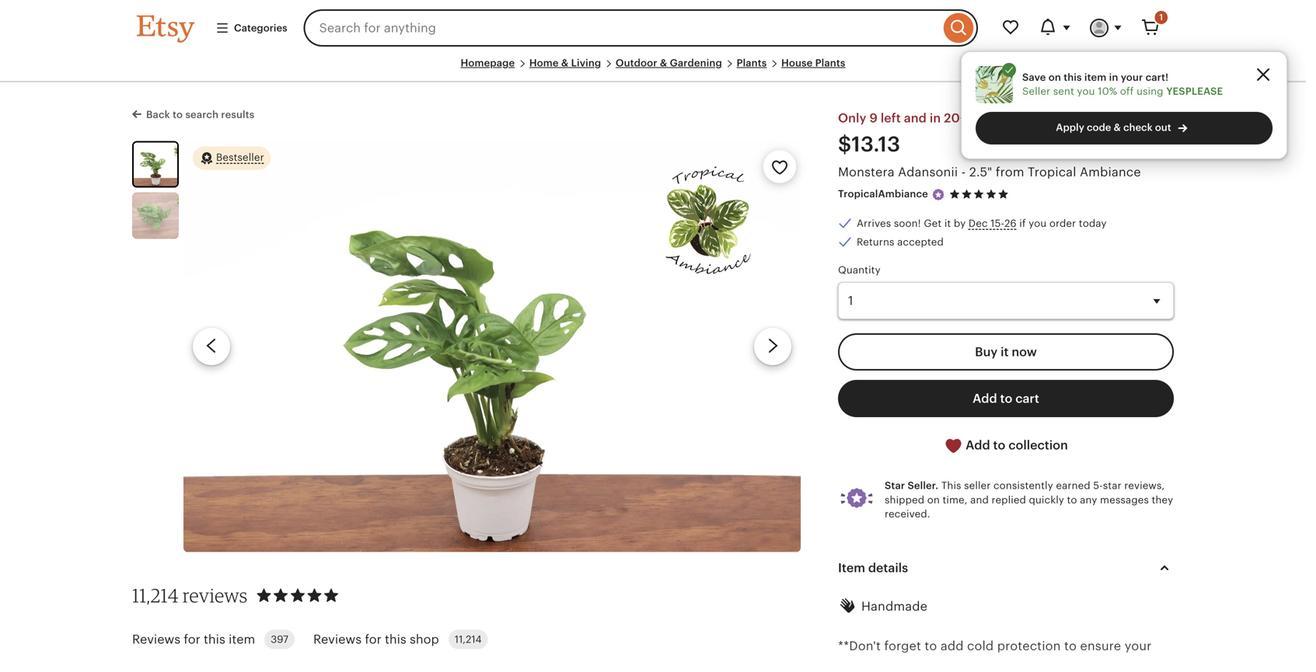 Task type: vqa. For each thing, say whether or not it's contained in the screenshot.
Add associated with Add to collection
yes



Task type: describe. For each thing, give the bounding box(es) containing it.
you inside save on this item in your cart! seller sent you 10% off using yesplease
[[1077, 86, 1095, 97]]

any
[[1080, 494, 1097, 506]]

this for save on this item in your cart! seller sent you 10% off using yesplease
[[1064, 71, 1082, 83]]

1 plants from the left
[[737, 57, 767, 69]]

seller.
[[908, 480, 939, 492]]

add
[[941, 639, 964, 653]]

if
[[1019, 218, 1026, 229]]

by
[[954, 218, 966, 229]]

to right back
[[173, 109, 183, 121]]

home & living
[[529, 57, 601, 69]]

1
[[1159, 12, 1163, 22]]

order
[[1049, 218, 1076, 229]]

reviews for this item
[[132, 633, 255, 647]]

item details button
[[824, 549, 1188, 587]]

apply code & check out
[[1056, 122, 1171, 133]]

20+
[[944, 111, 967, 125]]

26
[[1004, 218, 1017, 229]]

to inside this seller consistently earned 5-star reviews, shipped on time, and replied quickly to any messages they received.
[[1067, 494, 1077, 506]]

this
[[941, 480, 961, 492]]

check
[[1123, 122, 1153, 133]]

add to collection
[[963, 438, 1068, 452]]

reviews,
[[1124, 480, 1165, 492]]

item for on
[[1084, 71, 1107, 83]]

monstera adansonii - 2.5" from  tropical ambiance
[[838, 165, 1141, 179]]

your inside **don't forget to add cold protection to ensure your
[[1125, 639, 1152, 653]]

15-
[[991, 218, 1004, 229]]

soon! get
[[894, 218, 942, 229]]

house plants
[[781, 57, 845, 69]]

tropicalambiance link
[[838, 188, 928, 200]]

categories banner
[[109, 0, 1197, 56]]

to left add
[[925, 639, 937, 653]]

none search field inside the categories banner
[[304, 9, 978, 47]]

tropicalambiance
[[838, 188, 928, 200]]

& for home
[[561, 57, 569, 69]]

seller
[[964, 480, 991, 492]]

plants link
[[737, 57, 767, 69]]

save
[[1022, 71, 1046, 83]]

this for reviews for this item
[[204, 633, 225, 647]]

add for add to collection
[[966, 438, 990, 452]]

item
[[838, 561, 865, 575]]

item details
[[838, 561, 908, 575]]

yesplease
[[1166, 86, 1223, 97]]

10%
[[1098, 86, 1117, 97]]

back to search results link
[[132, 106, 255, 122]]

and inside this seller consistently earned 5-star reviews, shipped on time, and replied quickly to any messages they received.
[[970, 494, 989, 506]]

**don't forget to add cold protection to ensure your
[[838, 639, 1173, 658]]

2 horizontal spatial &
[[1114, 122, 1121, 133]]

11,214 reviews
[[132, 584, 248, 607]]

0 horizontal spatial monstera adansonii 2.5 from tropical ambiance image 1 image
[[134, 142, 177, 186]]

collection
[[1008, 438, 1068, 452]]

monstera adansonii 2.5 from tropical ambiance image 2 image
[[132, 192, 179, 239]]

outdoor & gardening link
[[616, 57, 722, 69]]

star_seller image
[[931, 188, 945, 202]]

reviews for reviews for this shop
[[313, 633, 362, 647]]

gardening
[[670, 57, 722, 69]]

in for $13.13
[[930, 111, 941, 125]]

details
[[868, 561, 908, 575]]

-
[[961, 165, 966, 179]]

ensure
[[1080, 639, 1121, 653]]

outdoor
[[616, 57, 657, 69]]

shop
[[410, 633, 439, 647]]

seller
[[1022, 86, 1050, 97]]

returns
[[857, 236, 894, 248]]

only 9 left and in 20+ carts $13.13
[[838, 111, 1000, 156]]

shipped
[[885, 494, 924, 506]]

add to cart button
[[838, 380, 1174, 417]]

replied
[[992, 494, 1026, 506]]

Search for anything text field
[[304, 9, 940, 47]]

handmade
[[861, 600, 928, 614]]

left
[[881, 111, 901, 125]]

and inside only 9 left and in 20+ carts $13.13
[[904, 111, 927, 125]]

reviews for reviews for this item
[[132, 633, 180, 647]]

to inside button
[[1000, 392, 1012, 406]]

they
[[1152, 494, 1173, 506]]

cart!
[[1146, 71, 1169, 83]]

house
[[781, 57, 813, 69]]

in for seller
[[1109, 71, 1118, 83]]

star
[[885, 480, 905, 492]]

0 horizontal spatial it
[[944, 218, 951, 229]]

5-
[[1093, 480, 1103, 492]]

menu bar containing homepage
[[137, 56, 1169, 83]]

consistently
[[993, 480, 1053, 492]]

cold
[[967, 639, 994, 653]]

only
[[838, 111, 866, 125]]

buy
[[975, 345, 998, 359]]

back
[[146, 109, 170, 121]]

item for for
[[229, 633, 255, 647]]

1 link
[[1132, 9, 1169, 47]]

monstera
[[838, 165, 895, 179]]



Task type: locate. For each thing, give the bounding box(es) containing it.
carts
[[970, 111, 1000, 125]]

your right ensure on the bottom right of the page
[[1125, 639, 1152, 653]]

1 horizontal spatial &
[[660, 57, 667, 69]]

0 vertical spatial it
[[944, 218, 951, 229]]

0 horizontal spatial you
[[1029, 218, 1047, 229]]

it inside button
[[1001, 345, 1009, 359]]

item up 10%
[[1084, 71, 1107, 83]]

11,214
[[132, 584, 179, 607], [455, 634, 482, 646]]

in up 10%
[[1109, 71, 1118, 83]]

0 vertical spatial on
[[1049, 71, 1061, 83]]

0 horizontal spatial and
[[904, 111, 927, 125]]

1 horizontal spatial reviews
[[313, 633, 362, 647]]

reviews down 11,214 reviews
[[132, 633, 180, 647]]

reviews for this shop
[[313, 633, 439, 647]]

to left the cart
[[1000, 392, 1012, 406]]

2 for from the left
[[365, 633, 382, 647]]

1 reviews from the left
[[132, 633, 180, 647]]

plants right house
[[815, 57, 845, 69]]

add for add to cart
[[973, 392, 997, 406]]

today
[[1079, 218, 1107, 229]]

you
[[1077, 86, 1095, 97], [1029, 218, 1047, 229]]

this up sent
[[1064, 71, 1082, 83]]

messages
[[1100, 494, 1149, 506]]

0 horizontal spatial for
[[184, 633, 200, 647]]

in
[[1109, 71, 1118, 83], [930, 111, 941, 125]]

and down seller
[[970, 494, 989, 506]]

0 vertical spatial item
[[1084, 71, 1107, 83]]

$13.13
[[838, 132, 900, 156]]

quickly
[[1029, 494, 1064, 506]]

add inside button
[[966, 438, 990, 452]]

11,214 for 11,214
[[455, 634, 482, 646]]

& right 'outdoor'
[[660, 57, 667, 69]]

1 horizontal spatial monstera adansonii 2.5 from tropical ambiance image 1 image
[[184, 141, 801, 552]]

outdoor & gardening
[[616, 57, 722, 69]]

0 vertical spatial 11,214
[[132, 584, 179, 607]]

1 for from the left
[[184, 633, 200, 647]]

cart
[[1015, 392, 1039, 406]]

and right left
[[904, 111, 927, 125]]

to
[[173, 109, 183, 121], [1000, 392, 1012, 406], [993, 438, 1005, 452], [1067, 494, 1077, 506], [925, 639, 937, 653], [1064, 639, 1077, 653]]

plants left house
[[737, 57, 767, 69]]

0 vertical spatial add
[[973, 392, 997, 406]]

0 horizontal spatial reviews
[[132, 633, 180, 647]]

arrives
[[857, 218, 891, 229]]

1 horizontal spatial item
[[1084, 71, 1107, 83]]

for left the shop
[[365, 633, 382, 647]]

1 horizontal spatial it
[[1001, 345, 1009, 359]]

accepted
[[897, 236, 944, 248]]

item inside save on this item in your cart! seller sent you 10% off using yesplease
[[1084, 71, 1107, 83]]

0 horizontal spatial 11,214
[[132, 584, 179, 607]]

None search field
[[304, 9, 978, 47]]

& for outdoor
[[660, 57, 667, 69]]

on inside this seller consistently earned 5-star reviews, shipped on time, and replied quickly to any messages they received.
[[927, 494, 940, 506]]

returns accepted
[[857, 236, 944, 248]]

2 plants from the left
[[815, 57, 845, 69]]

for for shop
[[365, 633, 382, 647]]

for down 11,214 reviews
[[184, 633, 200, 647]]

on inside save on this item in your cart! seller sent you 10% off using yesplease
[[1049, 71, 1061, 83]]

your up off
[[1121, 71, 1143, 83]]

0 vertical spatial and
[[904, 111, 927, 125]]

it
[[944, 218, 951, 229], [1001, 345, 1009, 359]]

in inside only 9 left and in 20+ carts $13.13
[[930, 111, 941, 125]]

1 vertical spatial in
[[930, 111, 941, 125]]

1 vertical spatial on
[[927, 494, 940, 506]]

1 vertical spatial your
[[1125, 639, 1152, 653]]

1 vertical spatial 11,214
[[455, 634, 482, 646]]

1 horizontal spatial you
[[1077, 86, 1095, 97]]

1 horizontal spatial plants
[[815, 57, 845, 69]]

you right if
[[1029, 218, 1047, 229]]

received.
[[885, 509, 930, 520]]

star
[[1103, 480, 1122, 492]]

out
[[1155, 122, 1171, 133]]

search
[[185, 109, 219, 121]]

1 horizontal spatial this
[[385, 633, 406, 647]]

397
[[271, 634, 288, 646]]

item left 397
[[229, 633, 255, 647]]

living
[[571, 57, 601, 69]]

this for reviews for this shop
[[385, 633, 406, 647]]

apply
[[1056, 122, 1084, 133]]

on
[[1049, 71, 1061, 83], [927, 494, 940, 506]]

plants
[[737, 57, 767, 69], [815, 57, 845, 69]]

sent
[[1053, 86, 1074, 97]]

tab list
[[132, 621, 762, 658]]

apply code & check out link
[[976, 112, 1273, 145]]

reviews right 397
[[313, 633, 362, 647]]

in inside save on this item in your cart! seller sent you 10% off using yesplease
[[1109, 71, 1118, 83]]

item
[[1084, 71, 1107, 83], [229, 633, 255, 647]]

&
[[561, 57, 569, 69], [660, 57, 667, 69], [1114, 122, 1121, 133]]

this inside save on this item in your cart! seller sent you 10% off using yesplease
[[1064, 71, 1082, 83]]

11,214 inside tab list
[[455, 634, 482, 646]]

0 horizontal spatial &
[[561, 57, 569, 69]]

add to collection button
[[838, 427, 1174, 465]]

1 horizontal spatial on
[[1049, 71, 1061, 83]]

1 horizontal spatial in
[[1109, 71, 1118, 83]]

buy it now
[[975, 345, 1037, 359]]

item inside tab list
[[229, 633, 255, 647]]

1 vertical spatial it
[[1001, 345, 1009, 359]]

add up seller
[[966, 438, 990, 452]]

dec
[[969, 218, 988, 229]]

save on this item in your cart! seller sent you 10% off using yesplease
[[1022, 71, 1223, 97]]

on down seller.
[[927, 494, 940, 506]]

monstera adansonii 2.5 from tropical ambiance image 1 image
[[184, 141, 801, 552], [134, 142, 177, 186]]

0 horizontal spatial plants
[[737, 57, 767, 69]]

on up sent
[[1049, 71, 1061, 83]]

add to cart
[[973, 392, 1039, 406]]

you left 10%
[[1077, 86, 1095, 97]]

house plants link
[[781, 57, 845, 69]]

now
[[1012, 345, 1037, 359]]

0 vertical spatial in
[[1109, 71, 1118, 83]]

2 horizontal spatial this
[[1064, 71, 1082, 83]]

forget
[[884, 639, 921, 653]]

star seller.
[[885, 480, 939, 492]]

arrives soon! get it by dec 15-26 if you order today
[[857, 218, 1107, 229]]

to inside button
[[993, 438, 1005, 452]]

for for item
[[184, 633, 200, 647]]

this left the shop
[[385, 633, 406, 647]]

1 vertical spatial you
[[1029, 218, 1047, 229]]

homepage link
[[461, 57, 515, 69]]

0 horizontal spatial in
[[930, 111, 941, 125]]

2 reviews from the left
[[313, 633, 362, 647]]

and
[[904, 111, 927, 125], [970, 494, 989, 506]]

protection
[[997, 639, 1061, 653]]

1 horizontal spatial and
[[970, 494, 989, 506]]

in left 20+
[[930, 111, 941, 125]]

ambiance
[[1080, 165, 1141, 179]]

0 vertical spatial your
[[1121, 71, 1143, 83]]

it left by
[[944, 218, 951, 229]]

to down earned
[[1067, 494, 1077, 506]]

reviews
[[183, 584, 248, 607]]

buy it now button
[[838, 333, 1174, 371]]

results
[[221, 109, 255, 121]]

this down reviews
[[204, 633, 225, 647]]

your inside save on this item in your cart! seller sent you 10% off using yesplease
[[1121, 71, 1143, 83]]

11,214 right the shop
[[455, 634, 482, 646]]

tropical
[[1028, 165, 1076, 179]]

to left ensure on the bottom right of the page
[[1064, 639, 1077, 653]]

this seller consistently earned 5-star reviews, shipped on time, and replied quickly to any messages they received.
[[885, 480, 1173, 520]]

add left the cart
[[973, 392, 997, 406]]

code
[[1087, 122, 1111, 133]]

& right code
[[1114, 122, 1121, 133]]

categories button
[[204, 14, 299, 42]]

back to search results
[[146, 109, 255, 121]]

add inside button
[[973, 392, 997, 406]]

1 horizontal spatial 11,214
[[455, 634, 482, 646]]

from
[[996, 165, 1024, 179]]

1 vertical spatial item
[[229, 633, 255, 647]]

adansonii
[[898, 165, 958, 179]]

1 horizontal spatial for
[[365, 633, 382, 647]]

1 vertical spatial add
[[966, 438, 990, 452]]

home & living link
[[529, 57, 601, 69]]

0 horizontal spatial item
[[229, 633, 255, 647]]

it right buy
[[1001, 345, 1009, 359]]

0 horizontal spatial on
[[927, 494, 940, 506]]

to left collection
[[993, 438, 1005, 452]]

2.5"
[[969, 165, 992, 179]]

add
[[973, 392, 997, 406], [966, 438, 990, 452]]

homepage
[[461, 57, 515, 69]]

off
[[1120, 86, 1134, 97]]

**don't
[[838, 639, 881, 653]]

tab list containing reviews for this item
[[132, 621, 762, 658]]

your
[[1121, 71, 1143, 83], [1125, 639, 1152, 653]]

time,
[[943, 494, 968, 506]]

0 vertical spatial you
[[1077, 86, 1095, 97]]

home
[[529, 57, 559, 69]]

bestseller
[[216, 151, 264, 163]]

bestseller button
[[193, 146, 270, 170]]

reviews
[[132, 633, 180, 647], [313, 633, 362, 647]]

earned
[[1056, 480, 1090, 492]]

1 vertical spatial and
[[970, 494, 989, 506]]

11,214 up reviews for this item
[[132, 584, 179, 607]]

this
[[1064, 71, 1082, 83], [204, 633, 225, 647], [385, 633, 406, 647]]

11,214 for 11,214 reviews
[[132, 584, 179, 607]]

menu bar
[[137, 56, 1169, 83]]

9
[[870, 111, 878, 125]]

for
[[184, 633, 200, 647], [365, 633, 382, 647]]

& right home
[[561, 57, 569, 69]]

0 horizontal spatial this
[[204, 633, 225, 647]]



